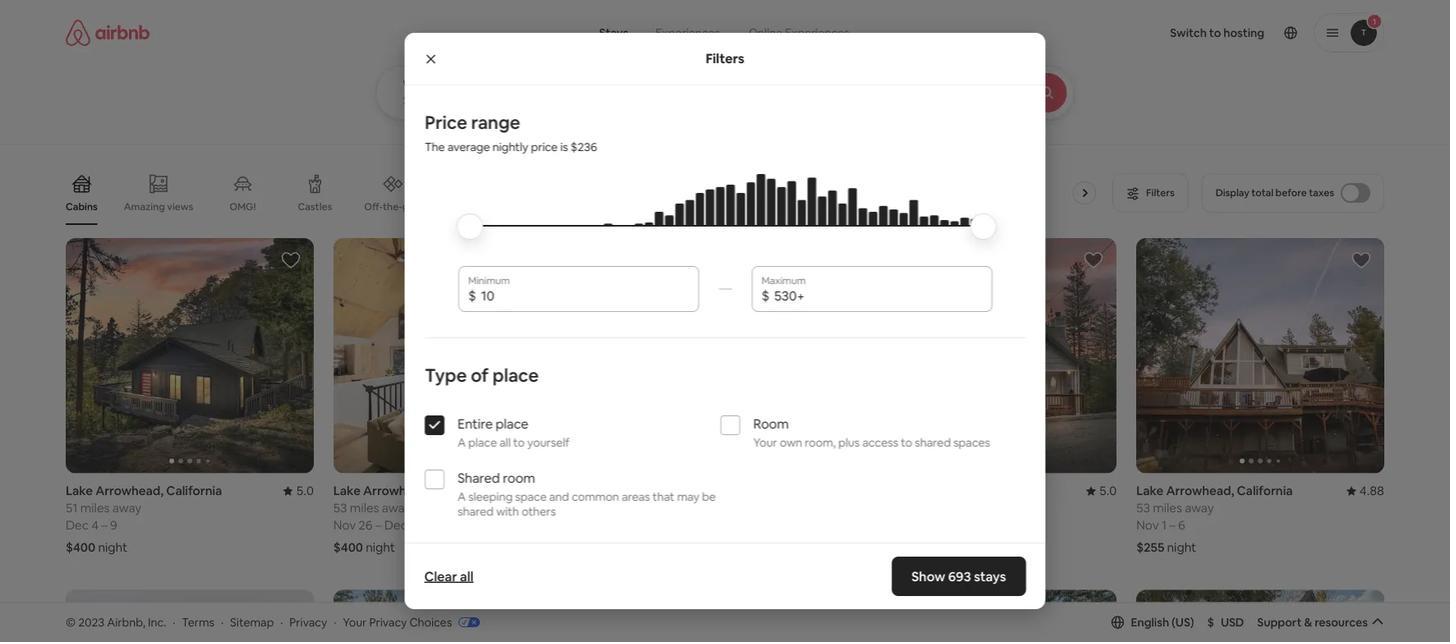 Task type: describe. For each thing, give the bounding box(es) containing it.
entire
[[457, 415, 492, 432]]

add to wishlist: lake arrowhead, california image for 4.98
[[548, 251, 568, 270]]

profile element
[[889, 0, 1384, 66]]

4.88 out of 5 average rating image
[[1346, 483, 1384, 499]]

display total before taxes
[[1216, 186, 1334, 199]]

shared
[[457, 469, 499, 486]]

nov for nov 26 – dec 1
[[333, 518, 356, 534]]

where
[[403, 78, 434, 91]]

lake arrowhead, california 53 miles away
[[601, 483, 757, 517]]

away for lake arrowhead, california 53 miles away
[[649, 500, 679, 517]]

2 vertical spatial place
[[468, 435, 497, 450]]

arrowhead, for lake arrowhead, california 53 miles away nov 26 – dec 1 $400 night
[[363, 483, 431, 499]]

– for 6
[[1169, 518, 1175, 534]]

castles
[[298, 200, 332, 213]]

space
[[515, 489, 546, 504]]

arrowhead, for lake arrowhead, california 53 miles away nov 1 – 6 $255 night
[[1166, 483, 1234, 499]]

4.88
[[1359, 483, 1384, 499]]

your privacy choices
[[343, 615, 452, 630]]

amazing views
[[124, 200, 193, 213]]

1 inside lake arrowhead, california 53 miles away nov 1 – 6 $255 night
[[1161, 518, 1167, 534]]

amazing for amazing views
[[124, 200, 165, 213]]

inc.
[[148, 615, 166, 630]]

away for lake arrowhead, california 53 miles away nov 1 – 6 $255 night
[[1185, 500, 1214, 517]]

53 for lake arrowhead, california 53 miles away nov 26 – dec 1 $400 night
[[333, 500, 347, 517]]

sleeping
[[468, 489, 512, 504]]

areas
[[621, 489, 650, 504]]

homes
[[859, 200, 890, 213]]

california for lake arrowhead, california 53 miles away nov 1 – 6 $255 night
[[1237, 483, 1293, 499]]

access
[[862, 435, 898, 450]]

lake for lake arrowhead, california 51 miles away dec 4 – 9 $400 night
[[66, 483, 93, 499]]

4.98
[[556, 483, 581, 499]]

nov for nov 1 – 6
[[1136, 518, 1159, 534]]

– for dec
[[375, 518, 381, 534]]

5.0 out of 5 average rating image
[[283, 483, 314, 499]]

price range the average nightly price is ‎$236
[[424, 110, 597, 154]]

to inside "entire place a place all to yourself"
[[513, 435, 524, 450]]

resources
[[1315, 615, 1368, 630]]

– for 9
[[101, 518, 107, 534]]

pools
[[635, 200, 660, 213]]

experiences button
[[642, 16, 734, 49]]

stays
[[974, 568, 1006, 585]]

show 693 stays
[[911, 568, 1006, 585]]

night inside lake arrowhead, california 51 miles away dec 4 – 9 $400 night
[[98, 540, 127, 556]]

6
[[1178, 518, 1185, 534]]

$400 inside lake arrowhead, california 53 miles away nov 26 – dec 1 $400 night
[[333, 540, 363, 556]]

range
[[471, 110, 520, 134]]

miles for lake arrowhead, california 51 miles away dec 4 – 9 $400 night
[[80, 500, 110, 517]]

to inside room your own room, plus access to shared spaces
[[900, 435, 912, 450]]

dec inside lake arrowhead, california 53 miles away nov 26 – dec 1 $400 night
[[384, 518, 407, 534]]

your inside your privacy choices 'link'
[[343, 615, 367, 630]]

common
[[571, 489, 619, 504]]

3 night from the left
[[898, 540, 927, 556]]

airbnb,
[[107, 615, 145, 630]]

$179
[[869, 540, 895, 556]]

map
[[719, 543, 743, 558]]

9
[[110, 518, 117, 534]]

grid
[[402, 200, 421, 213]]

the-
[[383, 200, 402, 213]]

$ for $ text field
[[761, 287, 769, 304]]

room
[[753, 415, 788, 432]]

california for lake arrowhead, california 51 miles away dec 4 – 9 $400 night
[[166, 483, 222, 499]]

spaces
[[953, 435, 990, 450]]

all inside "entire place a place all to yourself"
[[499, 435, 510, 450]]

53 for lake arrowhead, california 53 miles away
[[601, 500, 615, 517]]

average
[[447, 140, 490, 154]]

lake for lake arrowhead, california 53 miles away
[[601, 483, 628, 499]]

1 privacy from the left
[[289, 615, 327, 630]]

entire place a place all to yourself
[[457, 415, 569, 450]]

room,
[[804, 435, 835, 450]]

1 inside lake arrowhead, california 53 miles away nov 26 – dec 1 $400 night
[[410, 518, 415, 534]]

1 vertical spatial place
[[495, 415, 528, 432]]

night inside lake arrowhead, california 53 miles away nov 26 – dec 1 $400 night
[[366, 540, 395, 556]]

choices
[[409, 615, 452, 630]]

usd
[[1221, 615, 1244, 630]]

your privacy choices link
[[343, 615, 480, 631]]

©
[[66, 615, 76, 630]]

tiny
[[837, 200, 857, 213]]

stays
[[599, 25, 628, 40]]

terms · sitemap · privacy
[[182, 615, 327, 630]]

add to wishlist: los angeles, california image
[[281, 603, 301, 622]]

shared inside room your own room, plus access to shared spaces
[[914, 435, 950, 450]]

nightly
[[492, 140, 528, 154]]

price
[[424, 110, 467, 134]]

and
[[549, 489, 569, 504]]

add to wishlist: lake arrowhead, california image for 5.0
[[281, 251, 301, 270]]

a for entire place
[[457, 435, 465, 450]]

privacy inside 'link'
[[369, 615, 407, 630]]

5.0 for $400
[[296, 483, 314, 499]]

online experiences link
[[734, 16, 864, 49]]

shared room a sleeping space and common areas that may be shared with others
[[457, 469, 715, 519]]

2 experiences from the left
[[785, 25, 849, 40]]

Where field
[[403, 93, 618, 108]]

a for shared room
[[457, 489, 465, 504]]

online
[[749, 25, 783, 40]]

display
[[1216, 186, 1249, 199]]

support & resources
[[1257, 615, 1368, 630]]

others
[[521, 504, 555, 519]]

lake arrowhead, california 51 miles away dec 4 – 9 $400 night
[[66, 483, 222, 556]]

‎$236
[[570, 140, 597, 154]]

stays button
[[586, 16, 642, 49]]

off-
[[364, 200, 383, 213]]

(us)
[[1172, 615, 1194, 630]]

your inside room your own room, plus access to shared spaces
[[753, 435, 777, 450]]

$255
[[1136, 540, 1164, 556]]

terms link
[[182, 615, 214, 630]]

show 693 stays link
[[892, 557, 1026, 596]]

yourself
[[527, 435, 569, 450]]

mansions
[[449, 200, 492, 213]]

trending
[[767, 200, 809, 213]]

dec inside lake arrowhead, california 51 miles away dec 4 – 9 $400 night
[[66, 518, 89, 534]]



Task type: locate. For each thing, give the bounding box(es) containing it.
privacy
[[289, 615, 327, 630], [369, 615, 407, 630]]

nov up $255
[[1136, 518, 1159, 534]]

california for lake arrowhead, california 53 miles away
[[702, 483, 757, 499]]

– left 9
[[101, 518, 107, 534]]

4 arrowhead, from the left
[[1166, 483, 1234, 499]]

a inside "entire place a place all to yourself"
[[457, 435, 465, 450]]

nov left 26
[[333, 518, 356, 534]]

2 miles from the left
[[350, 500, 379, 517]]

lake up 26
[[333, 483, 361, 499]]

© 2023 airbnb, inc. ·
[[66, 615, 175, 630]]

4 miles from the left
[[1153, 500, 1182, 517]]

1 horizontal spatial nov
[[1136, 518, 1159, 534]]

night down 9
[[98, 540, 127, 556]]

experiences right online
[[785, 25, 849, 40]]

$ text field
[[774, 287, 982, 304]]

1 horizontal spatial –
[[375, 518, 381, 534]]

1 experiences from the left
[[656, 25, 720, 40]]

1 vertical spatial shared
[[457, 504, 493, 519]]

away inside lake arrowhead, california 51 miles away dec 4 – 9 $400 night
[[112, 500, 141, 517]]

4 away from the left
[[1185, 500, 1214, 517]]

53 inside lake arrowhead, california 53 miles away nov 26 – dec 1 $400 night
[[333, 500, 347, 517]]

0 vertical spatial your
[[753, 435, 777, 450]]

away inside lake arrowhead, california 53 miles away
[[649, 500, 679, 517]]

$400 inside lake arrowhead, california 51 miles away dec 4 – 9 $400 night
[[66, 540, 95, 556]]

None search field
[[376, 0, 1119, 120]]

experiences inside button
[[656, 25, 720, 40]]

0 horizontal spatial –
[[101, 518, 107, 534]]

sitemap
[[230, 615, 274, 630]]

– right 26
[[375, 518, 381, 534]]

$400 down 4
[[66, 540, 95, 556]]

$ for $ text box
[[468, 287, 476, 304]]

1 horizontal spatial dec
[[384, 518, 407, 534]]

2 $400 from the left
[[333, 540, 363, 556]]

arrowhead, for lake arrowhead, california 51 miles away dec 4 – 9 $400 night
[[96, 483, 164, 499]]

1 53 from the left
[[333, 500, 347, 517]]

0 vertical spatial shared
[[914, 435, 950, 450]]

plus
[[838, 435, 859, 450]]

all right clear at bottom
[[460, 568, 473, 585]]

amazing
[[124, 200, 165, 213], [592, 200, 633, 213]]

away for lake arrowhead, california 53 miles away nov 26 – dec 1 $400 night
[[382, 500, 411, 517]]

none search field containing stays
[[376, 0, 1119, 120]]

2 horizontal spatial $
[[1207, 615, 1214, 630]]

miles inside lake arrowhead, california 51 miles away dec 4 – 9 $400 night
[[80, 500, 110, 517]]

california inside lake arrowhead, california 53 miles away
[[702, 483, 757, 499]]

arrowhead, for lake arrowhead, california 53 miles away
[[631, 483, 699, 499]]

5.0 out of 5 average rating image
[[1086, 483, 1117, 499]]

night inside lake arrowhead, california 53 miles away nov 1 – 6 $255 night
[[1167, 540, 1196, 556]]

4 night from the left
[[632, 540, 661, 556]]

is
[[560, 140, 568, 154]]

amazing for amazing pools
[[592, 200, 633, 213]]

english (us) button
[[1111, 615, 1194, 630]]

night right $225
[[632, 540, 661, 556]]

0 horizontal spatial $
[[468, 287, 476, 304]]

1 night from the left
[[98, 540, 127, 556]]

0 horizontal spatial your
[[343, 615, 367, 630]]

all inside clear all button
[[460, 568, 473, 585]]

$400
[[66, 540, 95, 556], [333, 540, 363, 556]]

lake right 5.0 out of 5 average rating image
[[1136, 483, 1164, 499]]

4 · from the left
[[334, 615, 336, 630]]

2 arrowhead, from the left
[[363, 483, 431, 499]]

$
[[468, 287, 476, 304], [761, 287, 769, 304], [1207, 615, 1214, 630]]

arrowhead, left be
[[631, 483, 699, 499]]

0 horizontal spatial show
[[687, 543, 717, 558]]

1 horizontal spatial $400
[[333, 540, 363, 556]]

total
[[1251, 186, 1273, 199]]

lake for lake
[[1073, 200, 1095, 213]]

be
[[702, 489, 715, 504]]

1 horizontal spatial show
[[911, 568, 945, 585]]

0 horizontal spatial to
[[513, 435, 524, 450]]

amazing left pools
[[592, 200, 633, 213]]

2 california from the left
[[434, 483, 490, 499]]

night down 26
[[366, 540, 395, 556]]

3 arrowhead, from the left
[[631, 483, 699, 499]]

most stays cost more than $133 per night. image
[[471, 174, 979, 273]]

1 horizontal spatial 5.0
[[1099, 483, 1117, 499]]

amazing left the views
[[124, 200, 165, 213]]

3 california from the left
[[702, 483, 757, 499]]

place right of
[[492, 363, 538, 387]]

room your own room, plus access to shared spaces
[[753, 415, 990, 450]]

california inside lake arrowhead, california 51 miles away dec 4 – 9 $400 night
[[166, 483, 222, 499]]

experiences up filters
[[656, 25, 720, 40]]

0 horizontal spatial $400
[[66, 540, 95, 556]]

$225
[[601, 540, 629, 556]]

clear all button
[[416, 560, 482, 593]]

night down 6
[[1167, 540, 1196, 556]]

lake arrowhead, california 53 miles away nov 26 – dec 1 $400 night
[[333, 483, 490, 556]]

0 horizontal spatial add to wishlist: lake arrowhead, california image
[[281, 251, 301, 270]]

4 california from the left
[[1237, 483, 1293, 499]]

· right "privacy" link
[[334, 615, 336, 630]]

group
[[66, 161, 1107, 225], [66, 238, 314, 474], [333, 238, 581, 474], [601, 238, 849, 474], [869, 238, 1117, 474], [1136, 238, 1384, 474], [66, 590, 314, 642], [333, 590, 581, 642], [601, 590, 849, 642], [869, 590, 1117, 642], [1136, 590, 1384, 642]]

off-the-grid
[[364, 200, 421, 213]]

$ usd
[[1207, 615, 1244, 630]]

3 53 from the left
[[1136, 500, 1150, 517]]

away inside lake arrowhead, california 53 miles away nov 1 – 6 $255 night
[[1185, 500, 1214, 517]]

2 a from the top
[[457, 489, 465, 504]]

support
[[1257, 615, 1302, 630]]

lake right lakefront
[[1073, 200, 1095, 213]]

1 horizontal spatial 1
[[1161, 518, 1167, 534]]

53 inside lake arrowhead, california 53 miles away
[[601, 500, 615, 517]]

51
[[66, 500, 78, 517]]

add to wishlist: crestline, california image
[[816, 603, 836, 622]]

show for show map
[[687, 543, 717, 558]]

arrowhead, up 9
[[96, 483, 164, 499]]

4.98 out of 5 average rating image
[[543, 483, 581, 499]]

away for lake arrowhead, california 51 miles away dec 4 – 9 $400 night
[[112, 500, 141, 517]]

arrowhead, inside lake arrowhead, california 53 miles away nov 1 – 6 $255 night
[[1166, 483, 1234, 499]]

arrowhead, inside lake arrowhead, california 53 miles away nov 26 – dec 1 $400 night
[[363, 483, 431, 499]]

$225 night
[[601, 540, 661, 556]]

show for show 693 stays
[[911, 568, 945, 585]]

1 nov from the left
[[333, 518, 356, 534]]

2 nov from the left
[[1136, 518, 1159, 534]]

dec left 4
[[66, 518, 89, 534]]

1 vertical spatial a
[[457, 489, 465, 504]]

lake inside lake arrowhead, california 53 miles away nov 1 – 6 $255 night
[[1136, 483, 1164, 499]]

53 inside lake arrowhead, california 53 miles away nov 1 – 6 $255 night
[[1136, 500, 1150, 517]]

arrowhead, up 6
[[1166, 483, 1234, 499]]

add to wishlist: lake arrowhead, california image down castles
[[281, 251, 301, 270]]

5 night from the left
[[1167, 540, 1196, 556]]

3 · from the left
[[280, 615, 283, 630]]

a
[[457, 435, 465, 450], [457, 489, 465, 504]]

all up room
[[499, 435, 510, 450]]

add to wishlist: lake arrowhead, california image up $ text box
[[548, 251, 568, 270]]

0 vertical spatial place
[[492, 363, 538, 387]]

0 vertical spatial a
[[457, 435, 465, 450]]

$ up of
[[468, 287, 476, 304]]

of
[[470, 363, 488, 387]]

1 5.0 from the left
[[296, 483, 314, 499]]

type of place
[[424, 363, 538, 387]]

shared left spaces
[[914, 435, 950, 450]]

0 horizontal spatial 53
[[333, 500, 347, 517]]

·
[[173, 615, 175, 630], [221, 615, 224, 630], [280, 615, 283, 630], [334, 615, 336, 630]]

own
[[779, 435, 802, 450]]

place right entire
[[495, 415, 528, 432]]

arrowhead, inside lake arrowhead, california 53 miles away
[[631, 483, 699, 499]]

lake right 4.98
[[601, 483, 628, 499]]

filters
[[706, 50, 744, 67]]

to right access
[[900, 435, 912, 450]]

california inside lake arrowhead, california 53 miles away nov 1 – 6 $255 night
[[1237, 483, 1293, 499]]

693
[[948, 568, 971, 585]]

2 privacy from the left
[[369, 615, 407, 630]]

2 horizontal spatial –
[[1169, 518, 1175, 534]]

away inside lake arrowhead, california 53 miles away nov 26 – dec 1 $400 night
[[382, 500, 411, 517]]

1 horizontal spatial 53
[[601, 500, 615, 517]]

night right '$179'
[[898, 540, 927, 556]]

show left 693
[[911, 568, 945, 585]]

&
[[1304, 615, 1312, 630]]

english
[[1131, 615, 1169, 630]]

0 horizontal spatial privacy
[[289, 615, 327, 630]]

a down shared
[[457, 489, 465, 504]]

shared
[[914, 435, 950, 450], [457, 504, 493, 519]]

add to wishlist: lake arrowhead, california image
[[281, 251, 301, 270], [548, 251, 568, 270], [1084, 603, 1103, 622]]

may
[[677, 489, 699, 504]]

2 to from the left
[[900, 435, 912, 450]]

lake up 51
[[66, 483, 93, 499]]

2 horizontal spatial 53
[[1136, 500, 1150, 517]]

dec right 26
[[384, 518, 407, 534]]

3 miles from the left
[[617, 500, 647, 517]]

2023
[[78, 615, 104, 630]]

1 left 6
[[1161, 518, 1167, 534]]

$ text field
[[481, 287, 689, 304]]

your right "privacy" link
[[343, 615, 367, 630]]

the
[[424, 140, 445, 154]]

0 vertical spatial show
[[687, 543, 717, 558]]

miles up 4
[[80, 500, 110, 517]]

nov inside lake arrowhead, california 53 miles away nov 26 – dec 1 $400 night
[[333, 518, 356, 534]]

a down entire
[[457, 435, 465, 450]]

online experiences
[[749, 25, 849, 40]]

miles for lake arrowhead, california 53 miles away nov 1 – 6 $255 night
[[1153, 500, 1182, 517]]

privacy left choices
[[369, 615, 407, 630]]

1 right 26
[[410, 518, 415, 534]]

miles up 26
[[350, 500, 379, 517]]

show map
[[687, 543, 743, 558]]

2 away from the left
[[382, 500, 411, 517]]

amazing pools
[[592, 200, 660, 213]]

2 5.0 from the left
[[1099, 483, 1117, 499]]

clear
[[424, 568, 457, 585]]

price
[[530, 140, 557, 154]]

5.0 for $179
[[1099, 483, 1117, 499]]

california for lake arrowhead, california 53 miles away nov 26 – dec 1 $400 night
[[434, 483, 490, 499]]

clear all
[[424, 568, 473, 585]]

stays tab panel
[[376, 66, 1119, 120]]

0 horizontal spatial experiences
[[656, 25, 720, 40]]

$400 down 26
[[333, 540, 363, 556]]

california inside lake arrowhead, california 53 miles away nov 26 – dec 1 $400 night
[[434, 483, 490, 499]]

1 · from the left
[[173, 615, 175, 630]]

$179 night
[[869, 540, 927, 556]]

– inside lake arrowhead, california 51 miles away dec 4 – 9 $400 night
[[101, 518, 107, 534]]

2 night from the left
[[366, 540, 395, 556]]

0 horizontal spatial 1
[[410, 518, 415, 534]]

0 horizontal spatial all
[[460, 568, 473, 585]]

miles for lake arrowhead, california 53 miles away nov 26 – dec 1 $400 night
[[350, 500, 379, 517]]

2 – from the left
[[375, 518, 381, 534]]

place down entire
[[468, 435, 497, 450]]

arrowhead, up 26
[[363, 483, 431, 499]]

show inside filters dialog
[[911, 568, 945, 585]]

0 horizontal spatial dec
[[66, 518, 89, 534]]

sitemap link
[[230, 615, 274, 630]]

1 horizontal spatial your
[[753, 435, 777, 450]]

show left map
[[687, 543, 717, 558]]

add to wishlist: lake arrowhead, california image
[[816, 251, 836, 270], [1084, 251, 1103, 270], [1351, 251, 1371, 270], [548, 603, 568, 622], [1351, 603, 1371, 622]]

before
[[1276, 186, 1307, 199]]

lake inside lake arrowhead, california 53 miles away nov 26 – dec 1 $400 night
[[333, 483, 361, 499]]

2 53 from the left
[[601, 500, 615, 517]]

lake inside lake arrowhead, california 51 miles away dec 4 – 9 $400 night
[[66, 483, 93, 499]]

arrowhead,
[[96, 483, 164, 499], [363, 483, 431, 499], [631, 483, 699, 499], [1166, 483, 1234, 499]]

views
[[167, 200, 193, 213]]

1 horizontal spatial shared
[[914, 435, 950, 450]]

support & resources button
[[1257, 615, 1384, 630]]

your down room
[[753, 435, 777, 450]]

lake inside lake arrowhead, california 53 miles away
[[601, 483, 628, 499]]

miles inside lake arrowhead, california 53 miles away nov 1 – 6 $255 night
[[1153, 500, 1182, 517]]

to left yourself
[[513, 435, 524, 450]]

– inside lake arrowhead, california 53 miles away nov 1 – 6 $255 night
[[1169, 518, 1175, 534]]

1 a from the top
[[457, 435, 465, 450]]

experiences
[[656, 25, 720, 40], [785, 25, 849, 40]]

1 vertical spatial your
[[343, 615, 367, 630]]

0 vertical spatial all
[[499, 435, 510, 450]]

what can we help you find? tab list
[[586, 16, 734, 49]]

group containing amazing views
[[66, 161, 1107, 225]]

cabins
[[66, 200, 98, 213]]

0 horizontal spatial 5.0
[[296, 483, 314, 499]]

· right terms
[[221, 615, 224, 630]]

0 horizontal spatial nov
[[333, 518, 356, 534]]

type
[[424, 363, 466, 387]]

privacy right sitemap 'link'
[[289, 615, 327, 630]]

california
[[166, 483, 222, 499], [434, 483, 490, 499], [702, 483, 757, 499], [1237, 483, 1293, 499]]

2 1 from the left
[[1161, 518, 1167, 534]]

1 horizontal spatial all
[[499, 435, 510, 450]]

lake for lake arrowhead, california 53 miles away nov 1 – 6 $255 night
[[1136, 483, 1164, 499]]

miles left that
[[617, 500, 647, 517]]

4
[[91, 518, 99, 534]]

beachfront
[[687, 200, 739, 213]]

1
[[410, 518, 415, 534], [1161, 518, 1167, 534]]

omg!
[[229, 200, 256, 213]]

terms
[[182, 615, 214, 630]]

2 · from the left
[[221, 615, 224, 630]]

nov inside lake arrowhead, california 53 miles away nov 1 – 6 $255 night
[[1136, 518, 1159, 534]]

miles inside lake arrowhead, california 53 miles away nov 26 – dec 1 $400 night
[[350, 500, 379, 517]]

$ left usd
[[1207, 615, 1214, 630]]

1 – from the left
[[101, 518, 107, 534]]

0 horizontal spatial amazing
[[124, 200, 165, 213]]

tiny homes
[[837, 200, 890, 213]]

3 away from the left
[[649, 500, 679, 517]]

miles inside lake arrowhead, california 53 miles away
[[617, 500, 647, 517]]

add to wishlist: lake arrowhead, california image left english
[[1084, 603, 1103, 622]]

2 dec from the left
[[384, 518, 407, 534]]

dec
[[66, 518, 89, 534], [384, 518, 407, 534]]

with
[[496, 504, 519, 519]]

2 horizontal spatial add to wishlist: lake arrowhead, california image
[[1084, 603, 1103, 622]]

1 arrowhead, from the left
[[96, 483, 164, 499]]

3 – from the left
[[1169, 518, 1175, 534]]

lakefront
[[989, 200, 1034, 213]]

away
[[112, 500, 141, 517], [382, 500, 411, 517], [649, 500, 679, 517], [1185, 500, 1214, 517]]

miles up 6
[[1153, 500, 1182, 517]]

1 vertical spatial show
[[911, 568, 945, 585]]

– inside lake arrowhead, california 53 miles away nov 26 – dec 1 $400 night
[[375, 518, 381, 534]]

to
[[513, 435, 524, 450], [900, 435, 912, 450]]

1 horizontal spatial amazing
[[592, 200, 633, 213]]

arrowhead, inside lake arrowhead, california 51 miles away dec 4 – 9 $400 night
[[96, 483, 164, 499]]

shared left with
[[457, 504, 493, 519]]

lake for lake arrowhead, california 53 miles away nov 26 – dec 1 $400 night
[[333, 483, 361, 499]]

show inside button
[[687, 543, 717, 558]]

1 horizontal spatial privacy
[[369, 615, 407, 630]]

– left 6
[[1169, 518, 1175, 534]]

1 away from the left
[[112, 500, 141, 517]]

1 1 from the left
[[410, 518, 415, 534]]

1 horizontal spatial add to wishlist: lake arrowhead, california image
[[548, 251, 568, 270]]

26
[[358, 518, 373, 534]]

· right inc.
[[173, 615, 175, 630]]

1 miles from the left
[[80, 500, 110, 517]]

0 horizontal spatial shared
[[457, 504, 493, 519]]

lake arrowhead, california 53 miles away nov 1 – 6 $255 night
[[1136, 483, 1293, 556]]

privacy link
[[289, 615, 327, 630]]

1 horizontal spatial to
[[900, 435, 912, 450]]

a inside "shared room a sleeping space and common areas that may be shared with others"
[[457, 489, 465, 504]]

· left "privacy" link
[[280, 615, 283, 630]]

shared inside "shared room a sleeping space and common areas that may be shared with others"
[[457, 504, 493, 519]]

room
[[502, 469, 535, 486]]

–
[[101, 518, 107, 534], [375, 518, 381, 534], [1169, 518, 1175, 534]]

1 dec from the left
[[66, 518, 89, 534]]

1 horizontal spatial experiences
[[785, 25, 849, 40]]

1 vertical spatial all
[[460, 568, 473, 585]]

53 for lake arrowhead, california 53 miles away nov 1 – 6 $255 night
[[1136, 500, 1150, 517]]

miles for lake arrowhead, california 53 miles away
[[617, 500, 647, 517]]

1 to from the left
[[513, 435, 524, 450]]

filters dialog
[[405, 33, 1045, 642]]

$ down most stays cost more than $133 per night. image
[[761, 287, 769, 304]]

1 $400 from the left
[[66, 540, 95, 556]]

1 horizontal spatial $
[[761, 287, 769, 304]]

1 california from the left
[[166, 483, 222, 499]]



Task type: vqa. For each thing, say whether or not it's contained in the screenshot.
Cabins
yes



